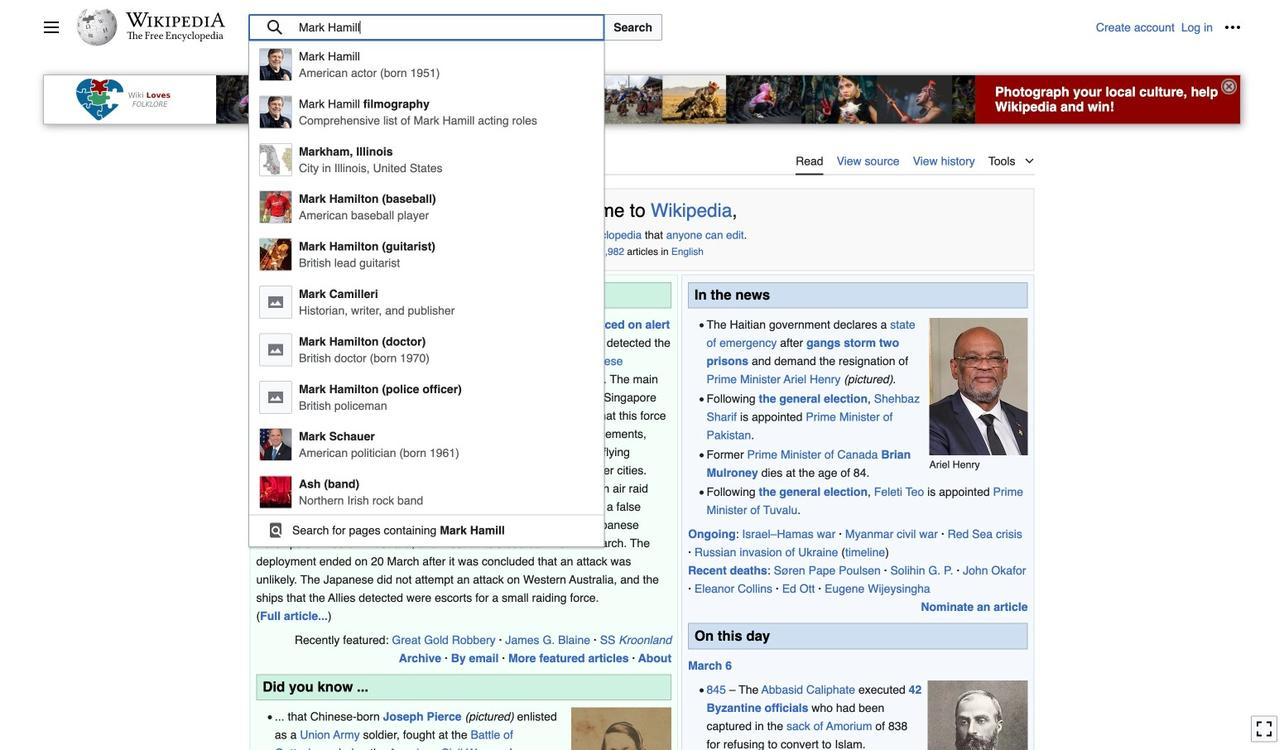 Task type: vqa. For each thing, say whether or not it's contained in the screenshot.
fifth x small icon from the bottom of the page
no



Task type: locate. For each thing, give the bounding box(es) containing it.
main content
[[43, 144, 1241, 750]]

joseph pierce image
[[571, 708, 672, 750]]

None search field
[[248, 14, 1096, 547]]

Search Wikipedia search field
[[248, 14, 605, 41]]

william speirs bruce image
[[928, 680, 1028, 750]]

fullscreen image
[[1256, 721, 1273, 737]]

menu image
[[43, 19, 60, 36]]

wikipedia image
[[126, 12, 225, 27]]

the free encyclopedia image
[[127, 31, 224, 42]]



Task type: describe. For each thing, give the bounding box(es) containing it.
anti-aircraft gun at fremantle in 1943 image
[[256, 321, 390, 422]]

search results list box
[[249, 41, 604, 545]]

log in and more options image
[[1225, 19, 1241, 36]]

hide image
[[1221, 79, 1237, 95]]

ariel henry in 2023 image
[[929, 318, 1028, 455]]

personal tools navigation
[[1096, 14, 1246, 41]]



